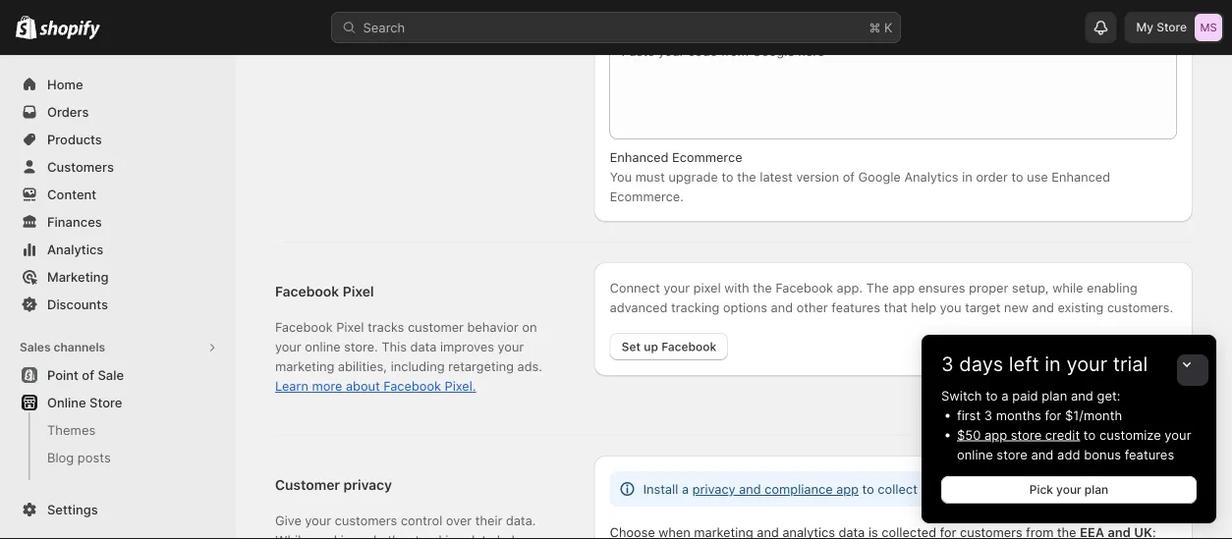 Task type: vqa. For each thing, say whether or not it's contained in the screenshot.
the Your number, time, date, and currency formats are set for American English Change regional format.
no



Task type: describe. For each thing, give the bounding box(es) containing it.
paid
[[1013, 388, 1039, 404]]

0 horizontal spatial store
[[90, 395, 122, 410]]

to inside to customize your online store and add bonus features
[[1084, 428, 1097, 443]]

credit
[[1046, 428, 1081, 443]]

2 vertical spatial your
[[1057, 483, 1082, 497]]

point of sale
[[47, 368, 124, 383]]

0 horizontal spatial online store
[[47, 395, 122, 410]]

products link
[[12, 126, 224, 153]]

content link
[[12, 181, 224, 208]]

get:
[[1098, 388, 1121, 404]]

finances
[[47, 214, 102, 230]]

in
[[1045, 352, 1062, 377]]

months
[[997, 408, 1042, 423]]

1 horizontal spatial online
[[275, 24, 313, 39]]

pick
[[1030, 483, 1054, 497]]

add
[[1058, 447, 1081, 463]]

settings link
[[12, 497, 224, 524]]

1 vertical spatial plan
[[1085, 483, 1109, 497]]

home
[[47, 77, 83, 92]]

discounts link
[[12, 291, 224, 319]]

online
[[958, 447, 994, 463]]

blog posts link
[[12, 444, 224, 472]]

switch to a paid plan and get:
[[942, 388, 1121, 404]]

content
[[47, 187, 97, 202]]

and for plan
[[1072, 388, 1094, 404]]

navigation link
[[12, 499, 224, 527]]

and for store
[[1032, 447, 1054, 463]]

your inside to customize your online store and add bonus features
[[1165, 428, 1192, 443]]

my store
[[1137, 20, 1188, 34]]

customers
[[47, 159, 114, 175]]

your inside dropdown button
[[1067, 352, 1108, 377]]

trial
[[1114, 352, 1149, 377]]

search
[[363, 20, 405, 35]]

3 days left in your trial button
[[922, 335, 1217, 377]]

⌘ k
[[870, 20, 893, 35]]

0 vertical spatial online store link
[[275, 22, 349, 41]]

customize
[[1100, 428, 1162, 443]]

a
[[1002, 388, 1009, 404]]

⌘
[[870, 20, 881, 35]]

discounts
[[47, 297, 108, 312]]

$50
[[958, 428, 982, 443]]

k
[[885, 20, 893, 35]]

0 vertical spatial store
[[1012, 428, 1042, 443]]

$1/month
[[1066, 408, 1123, 423]]

3 days left in your trial element
[[922, 386, 1217, 524]]

finances link
[[12, 208, 224, 236]]

themes link
[[12, 417, 224, 444]]

analytics link
[[12, 236, 224, 263]]

channels
[[54, 341, 105, 355]]

blog
[[47, 450, 74, 466]]

themes
[[47, 423, 96, 438]]

1 vertical spatial 3
[[985, 408, 993, 423]]

my
[[1137, 20, 1154, 34]]

3 inside dropdown button
[[942, 352, 954, 377]]

analytics
[[47, 242, 104, 257]]



Task type: locate. For each thing, give the bounding box(es) containing it.
and inside to customize your online store and add bonus features
[[1032, 447, 1054, 463]]

1 horizontal spatial plan
[[1085, 483, 1109, 497]]

online down point
[[47, 395, 86, 410]]

for
[[1046, 408, 1062, 423]]

$50 app store credit
[[958, 428, 1081, 443]]

pick your plan
[[1030, 483, 1109, 497]]

0 horizontal spatial plan
[[1042, 388, 1068, 404]]

features
[[1125, 447, 1175, 463]]

switch
[[942, 388, 983, 404]]

left
[[1010, 352, 1040, 377]]

and left add at the bottom right
[[1032, 447, 1054, 463]]

posts
[[78, 450, 111, 466]]

pick your plan link
[[942, 477, 1198, 504]]

point
[[47, 368, 79, 383]]

0 horizontal spatial online store link
[[12, 389, 224, 417]]

plan
[[1042, 388, 1068, 404], [1085, 483, 1109, 497]]

online
[[275, 24, 313, 39], [47, 395, 86, 410]]

1 vertical spatial store
[[997, 447, 1028, 463]]

and
[[1072, 388, 1094, 404], [1032, 447, 1054, 463]]

first
[[958, 408, 981, 423]]

1 horizontal spatial and
[[1072, 388, 1094, 404]]

orders link
[[12, 98, 224, 126]]

sales channels
[[20, 341, 105, 355]]

store
[[1157, 20, 1188, 34], [317, 24, 349, 39], [90, 395, 122, 410]]

3 days left in your trial
[[942, 352, 1149, 377]]

sales channels button
[[12, 334, 224, 362]]

store
[[1012, 428, 1042, 443], [997, 447, 1028, 463]]

store down months
[[1012, 428, 1042, 443]]

to
[[986, 388, 999, 404], [1084, 428, 1097, 443]]

online store link
[[275, 22, 349, 41], [12, 389, 224, 417]]

settings
[[47, 502, 98, 518]]

store down $50 app store credit link
[[997, 447, 1028, 463]]

1 vertical spatial and
[[1032, 447, 1054, 463]]

sale
[[98, 368, 124, 383]]

online store
[[275, 24, 349, 39], [47, 395, 122, 410]]

2 horizontal spatial store
[[1157, 20, 1188, 34]]

0 horizontal spatial online
[[47, 395, 86, 410]]

shopify image
[[40, 20, 101, 40]]

to customize your online store and add bonus features
[[958, 428, 1192, 463]]

customers link
[[12, 153, 224, 181]]

your
[[1067, 352, 1108, 377], [1165, 428, 1192, 443], [1057, 483, 1082, 497]]

store inside to customize your online store and add bonus features
[[997, 447, 1028, 463]]

store down sale
[[90, 395, 122, 410]]

online left search
[[275, 24, 313, 39]]

first 3 months for $1/month
[[958, 408, 1123, 423]]

plan up for
[[1042, 388, 1068, 404]]

your up features
[[1165, 428, 1192, 443]]

$50 app store credit link
[[958, 428, 1081, 443]]

online store down point of sale
[[47, 395, 122, 410]]

1 vertical spatial online store link
[[12, 389, 224, 417]]

0 horizontal spatial 3
[[942, 352, 954, 377]]

1 vertical spatial your
[[1165, 428, 1192, 443]]

0 vertical spatial to
[[986, 388, 999, 404]]

marketing
[[47, 269, 109, 285]]

of
[[82, 368, 94, 383]]

plan down bonus
[[1085, 483, 1109, 497]]

and up $1/month
[[1072, 388, 1094, 404]]

0 vertical spatial your
[[1067, 352, 1108, 377]]

3 left the days
[[942, 352, 954, 377]]

app
[[985, 428, 1008, 443]]

3 right "first"
[[985, 408, 993, 423]]

store left search
[[317, 24, 349, 39]]

blog posts
[[47, 450, 111, 466]]

store right the my
[[1157, 20, 1188, 34]]

online store link left search
[[275, 22, 349, 41]]

1 horizontal spatial 3
[[985, 408, 993, 423]]

0 vertical spatial 3
[[942, 352, 954, 377]]

1 horizontal spatial online store
[[275, 24, 349, 39]]

online store link down sale
[[12, 389, 224, 417]]

1 horizontal spatial to
[[1084, 428, 1097, 443]]

1 vertical spatial online store
[[47, 395, 122, 410]]

days
[[960, 352, 1004, 377]]

3
[[942, 352, 954, 377], [985, 408, 993, 423]]

0 vertical spatial online store
[[275, 24, 349, 39]]

point of sale button
[[0, 362, 236, 389]]

products
[[47, 132, 102, 147]]

1 vertical spatial to
[[1084, 428, 1097, 443]]

0 vertical spatial plan
[[1042, 388, 1068, 404]]

to down $1/month
[[1084, 428, 1097, 443]]

my store image
[[1196, 14, 1223, 41]]

shopify image
[[16, 15, 37, 39]]

0 horizontal spatial to
[[986, 388, 999, 404]]

home link
[[12, 71, 224, 98]]

orders
[[47, 104, 89, 119]]

your right in
[[1067, 352, 1108, 377]]

0 vertical spatial online
[[275, 24, 313, 39]]

0 horizontal spatial and
[[1032, 447, 1054, 463]]

0 vertical spatial and
[[1072, 388, 1094, 404]]

1 horizontal spatial online store link
[[275, 22, 349, 41]]

point of sale link
[[12, 362, 224, 389]]

navigation
[[47, 505, 112, 521]]

1 vertical spatial online
[[47, 395, 86, 410]]

online store left search
[[275, 24, 349, 39]]

marketing link
[[12, 263, 224, 291]]

your right pick
[[1057, 483, 1082, 497]]

1 horizontal spatial store
[[317, 24, 349, 39]]

to left the a
[[986, 388, 999, 404]]

sales
[[20, 341, 51, 355]]

bonus
[[1085, 447, 1122, 463]]



